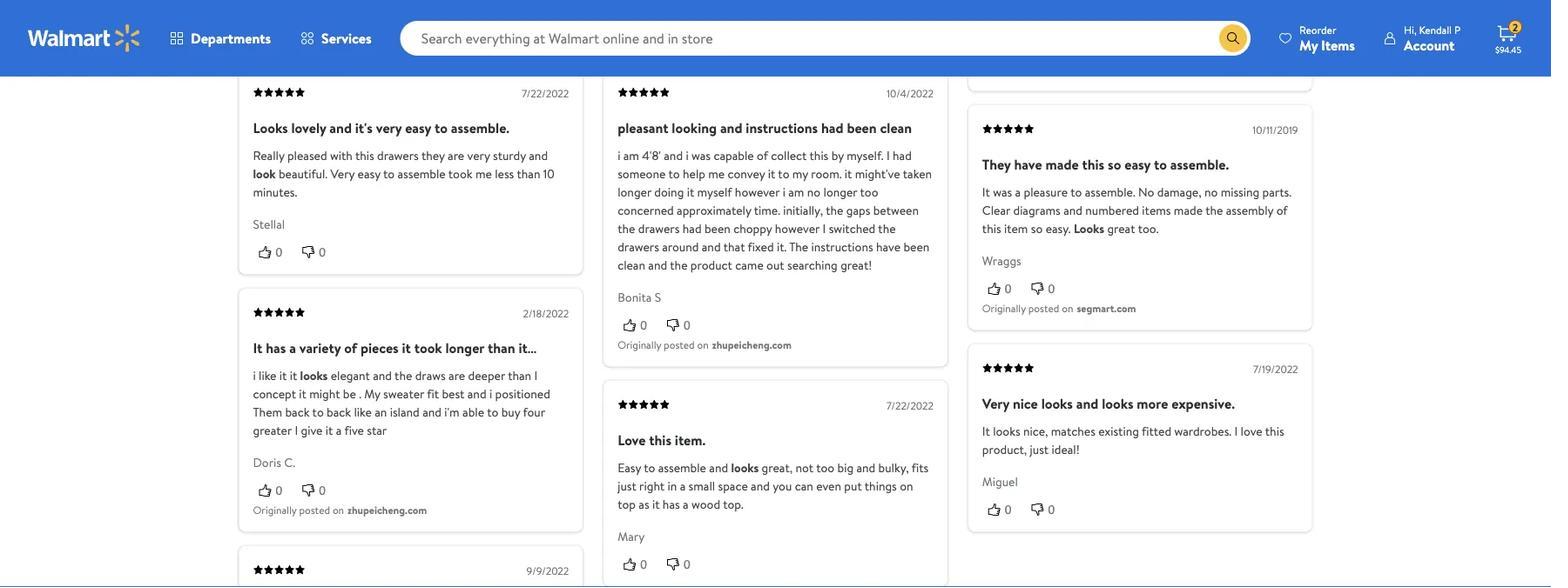 Task type: vqa. For each thing, say whether or not it's contained in the screenshot.
Kp "dropdown button" on the top
no



Task type: locate. For each thing, give the bounding box(es) containing it.
pleased
[[287, 147, 327, 164]]

2 back from the left
[[327, 404, 351, 421]]

on for it has a variety of pieces it took longer than it should
[[333, 503, 344, 518]]

minutes.
[[253, 184, 297, 201]]

of up elegant
[[344, 338, 357, 358]]

so up the numbered
[[1108, 155, 1121, 174]]

0 horizontal spatial easy
[[358, 166, 380, 183]]

1 horizontal spatial made
[[1174, 202, 1203, 219]]

2 vertical spatial assemble.
[[1085, 184, 1135, 201]]

s
[[655, 289, 661, 306]]

hi,
[[1404, 22, 1417, 37]]

just up 'top'
[[618, 478, 636, 495]]

0 horizontal spatial like
[[259, 368, 276, 385]]

1 vertical spatial originally posted on zhupeicheng.com
[[253, 503, 427, 518]]

7/22/2022 up 'fits'
[[887, 399, 933, 413]]

not
[[795, 460, 813, 477]]

have inside the i am 4'8' and i was capable of collect this by myself. i had someone to help me convey it to my room. it might've taken longer doing it myself however i am no longer too concerned approximately time. initially, the gaps between the drawers had been choppy however i switched the drawers around and that fixed it. the instructions have been clean and the product came out searching great!
[[876, 239, 901, 256]]

very down 'with'
[[330, 166, 355, 183]]

has up should
[[266, 338, 286, 358]]

than inside elegant and the draws are deeper than i concept it might be . my sweater fit best and i positioned them back to back like an island and i'm able to buy four greater i give it a five star
[[508, 368, 531, 385]]

1 vertical spatial instructions
[[811, 239, 873, 256]]

less
[[495, 166, 514, 183]]

1 horizontal spatial originally
[[618, 338, 661, 352]]

1 vertical spatial so
[[1031, 221, 1043, 238]]

0 horizontal spatial assemble.
[[451, 118, 510, 137]]

switched
[[829, 221, 875, 238]]

to down "looks lovely and it's very easy to assemble."
[[383, 166, 395, 183]]

it for it looks nice, matches existing fitted wardrobes. i love this product, just ideal!
[[982, 423, 990, 440]]

and
[[330, 118, 352, 137], [720, 118, 742, 137], [529, 147, 548, 164], [664, 147, 683, 164], [1063, 202, 1082, 219], [702, 239, 721, 256], [648, 257, 667, 274], [373, 368, 392, 385], [467, 386, 486, 403], [1076, 394, 1099, 413], [423, 404, 441, 421], [709, 460, 728, 477], [856, 460, 875, 477], [751, 478, 770, 495]]

to up no
[[1154, 155, 1167, 174]]

0 horizontal spatial clean
[[618, 257, 645, 274]]

1 vertical spatial drawers
[[638, 221, 680, 238]]

no left missing
[[1204, 184, 1218, 201]]

i up 'initially,'
[[783, 184, 785, 201]]

has down in
[[663, 497, 680, 513]]

posted down product
[[664, 338, 695, 352]]

10/11/2019
[[1253, 123, 1298, 137]]

took inside beautiful. very easy to assemble took me less than 10 minutes.
[[448, 166, 473, 183]]

0 vertical spatial originally posted on zhupeicheng.com
[[618, 338, 791, 352]]

0 horizontal spatial had
[[683, 221, 702, 238]]

zhupeicheng.com down came
[[712, 338, 791, 352]]

diagrams
[[1013, 202, 1061, 219]]

me left less
[[475, 166, 492, 183]]

the up sweater
[[395, 368, 412, 385]]

originally posted on zhupeicheng.com down the c.
[[253, 503, 427, 518]]

on
[[1062, 301, 1073, 316], [697, 338, 709, 352], [900, 478, 913, 495], [333, 503, 344, 518]]

it inside it looks nice, matches existing fitted wardrobes. i love this product, just ideal!
[[982, 423, 990, 440]]

like left an
[[354, 404, 372, 421]]

1 horizontal spatial me
[[708, 166, 725, 183]]

1 vertical spatial have
[[876, 239, 901, 256]]

no inside it was a pleasure to assemble. no damage, no missing parts. clear diagrams and numbered items made the assembly of this item so easy.
[[1204, 184, 1218, 201]]

1 horizontal spatial longer
[[618, 184, 651, 201]]

2 vertical spatial been
[[903, 239, 930, 256]]

back up give
[[285, 404, 310, 421]]

longer inside it has a variety of pieces it took longer than it should
[[445, 338, 484, 358]]

0 horizontal spatial assemble
[[398, 166, 446, 183]]

1 horizontal spatial back
[[327, 404, 351, 421]]

originally down "bonita s"
[[618, 338, 661, 352]]

on inside great, not too big and bulky, fits just right in a small space and you can even put things on top as it has a wood top.
[[900, 478, 913, 495]]

assemble. for they have made this so easy to assemble.
[[1170, 155, 1229, 174]]

a inside elegant and the draws are deeper than i concept it might be . my sweater fit best and i positioned them back to back like an island and i'm able to buy four greater i give it a five star
[[336, 422, 342, 439]]

7/22/2022 for looks lovely and it's very easy to assemble.
[[522, 86, 569, 101]]

are
[[448, 147, 464, 164], [449, 368, 465, 385]]

just inside great, not too big and bulky, fits just right in a small space and you can even put things on top as it has a wood top.
[[618, 478, 636, 495]]

this right the love
[[649, 431, 671, 450]]

was inside the i am 4'8' and i was capable of collect this by myself. i had someone to help me convey it to my room. it might've taken longer doing it myself however i am no longer too concerned approximately time. initially, the gaps between the drawers had been choppy however i switched the drawers around and that fixed it. the instructions have been clean and the product came out searching great!
[[692, 147, 711, 164]]

big
[[837, 460, 854, 477]]

1 horizontal spatial zhupeicheng.com
[[712, 338, 791, 352]]

it up product,
[[982, 423, 990, 440]]

made down damage,
[[1174, 202, 1203, 219]]

assemble. up sturdy
[[451, 118, 510, 137]]

0 horizontal spatial originally posted on zhupeicheng.com
[[253, 503, 427, 518]]

i up someone
[[618, 147, 620, 164]]

0 vertical spatial it
[[982, 184, 990, 201]]

to left the buy
[[487, 404, 498, 421]]

very
[[330, 166, 355, 183], [982, 394, 1009, 413]]

0 vertical spatial my
[[1299, 35, 1318, 54]]

1 vertical spatial than
[[488, 338, 515, 358]]

1 horizontal spatial was
[[993, 184, 1012, 201]]

originally posted on zhupeicheng.com down s
[[618, 338, 791, 352]]

very right it's
[[376, 118, 402, 137]]

0 vertical spatial looks
[[253, 118, 288, 137]]

the
[[789, 239, 808, 256]]

and up sweater
[[373, 368, 392, 385]]

of inside it has a variety of pieces it took longer than it should
[[344, 338, 357, 358]]

0 vertical spatial very
[[376, 118, 402, 137]]

1 vertical spatial like
[[354, 404, 372, 421]]

too inside the i am 4'8' and i was capable of collect this by myself. i had someone to help me convey it to my room. it might've taken longer doing it myself however i am no longer too concerned approximately time. initially, the gaps between the drawers had been choppy however i switched the drawers around and that fixed it. the instructions have been clean and the product came out searching great!
[[860, 184, 878, 201]]

drawers inside really pleased with this drawers they are very sturdy and look
[[377, 147, 419, 164]]

1 vertical spatial has
[[663, 497, 680, 513]]

0 vertical spatial clean
[[880, 118, 912, 137]]

buy
[[501, 404, 520, 421]]

0 vertical spatial originally
[[982, 301, 1026, 316]]

zhupeicheng.com down star
[[348, 503, 427, 518]]

however up "time."
[[735, 184, 780, 201]]

looks up existing
[[1102, 394, 1133, 413]]

it up the clear
[[982, 184, 990, 201]]

easy
[[405, 118, 431, 137], [1125, 155, 1151, 174], [358, 166, 380, 183]]

easy up no
[[1125, 155, 1151, 174]]

beautiful.
[[279, 166, 328, 183]]

an
[[375, 404, 387, 421]]

even
[[816, 478, 841, 495]]

however
[[735, 184, 780, 201], [775, 221, 820, 238]]

than up deeper
[[488, 338, 515, 358]]

walmart image
[[28, 24, 141, 52]]

a inside it has a variety of pieces it took longer than it should
[[289, 338, 296, 358]]

7/22/2022 up sturdy
[[522, 86, 569, 101]]

back down be
[[327, 404, 351, 421]]

just inside it looks nice, matches existing fitted wardrobes. i love this product, just ideal!
[[1030, 442, 1049, 459]]

too up even
[[816, 460, 834, 477]]

and down around
[[648, 257, 667, 274]]

1 horizontal spatial have
[[1014, 155, 1042, 174]]

0 horizontal spatial was
[[692, 147, 711, 164]]

so down diagrams
[[1031, 221, 1043, 238]]

a inside it was a pleasure to assemble. no damage, no missing parts. clear diagrams and numbered items made the assembly of this item so easy.
[[1015, 184, 1021, 201]]

0 horizontal spatial too
[[816, 460, 834, 477]]

and up 10
[[529, 147, 548, 164]]

1 vertical spatial zhupeicheng.com
[[348, 503, 427, 518]]

0 horizontal spatial originally
[[253, 503, 297, 518]]

2 vertical spatial posted
[[299, 503, 330, 518]]

looks inside it looks nice, matches existing fitted wardrobes. i love this product, just ideal!
[[993, 423, 1020, 440]]

choppy
[[733, 221, 772, 238]]

and up product
[[702, 239, 721, 256]]

1 horizontal spatial easy
[[405, 118, 431, 137]]

a
[[1015, 184, 1021, 201], [289, 338, 296, 358], [336, 422, 342, 439], [680, 478, 686, 495], [683, 497, 689, 513]]

so inside it was a pleasure to assemble. no damage, no missing parts. clear diagrams and numbered items made the assembly of this item so easy.
[[1031, 221, 1043, 238]]

1 vertical spatial been
[[704, 221, 731, 238]]

0 vertical spatial had
[[821, 118, 844, 137]]

1 no from the left
[[807, 184, 821, 201]]

0 vertical spatial was
[[692, 147, 711, 164]]

1 horizontal spatial 7/22/2022
[[887, 399, 933, 413]]

had up around
[[683, 221, 702, 238]]

4'8'
[[642, 147, 661, 164]]

fixed
[[748, 239, 774, 256]]

like
[[259, 368, 276, 385], [354, 404, 372, 421]]

are right they
[[448, 147, 464, 164]]

are inside elegant and the draws are deeper than i concept it might be . my sweater fit best and i positioned them back to back like an island and i'm able to buy four greater i give it a five star
[[449, 368, 465, 385]]

bulky,
[[878, 460, 909, 477]]

a up diagrams
[[1015, 184, 1021, 201]]

to right pleasure
[[1070, 184, 1082, 201]]

posted down give
[[299, 503, 330, 518]]

looks lovely and it's very easy to assemble.
[[253, 118, 510, 137]]

been down approximately
[[704, 221, 731, 238]]

my inside elegant and the draws are deeper than i concept it might be . my sweater fit best and i positioned them back to back like an island and i'm able to buy four greater i give it a five star
[[364, 386, 380, 403]]

looks up product,
[[993, 423, 1020, 440]]

and right 4'8' at left
[[664, 147, 683, 164]]

1 vertical spatial too
[[816, 460, 834, 477]]

am down my
[[788, 184, 804, 201]]

departments
[[191, 29, 271, 48]]

i inside it looks nice, matches existing fitted wardrobes. i love this product, just ideal!
[[1234, 423, 1238, 440]]

pieces
[[360, 338, 399, 358]]

had up the by
[[821, 118, 844, 137]]

1 horizontal spatial no
[[1204, 184, 1218, 201]]

it.
[[777, 239, 787, 256]]

this right 'with'
[[355, 147, 374, 164]]

am
[[623, 147, 639, 164], [788, 184, 804, 201]]

me up myself
[[708, 166, 725, 183]]

no
[[807, 184, 821, 201], [1204, 184, 1218, 201]]

had up taken
[[893, 147, 912, 164]]

1 vertical spatial of
[[1276, 202, 1288, 219]]

instructions up collect
[[746, 118, 818, 137]]

has inside great, not too big and bulky, fits just right in a small space and you can even put things on top as it has a wood top.
[[663, 497, 680, 513]]

1 horizontal spatial very
[[467, 147, 490, 164]]

0 vertical spatial instructions
[[746, 118, 818, 137]]

small
[[689, 478, 715, 495]]

the inside elegant and the draws are deeper than i concept it might be . my sweater fit best and i positioned them back to back like an island and i'm able to buy four greater i give it a five star
[[395, 368, 412, 385]]

really
[[253, 147, 284, 164]]

1 vertical spatial very
[[467, 147, 490, 164]]

and up capable
[[720, 118, 742, 137]]

1 back from the left
[[285, 404, 310, 421]]

clean up 'bonita' at the left
[[618, 257, 645, 274]]

1 vertical spatial 7/22/2022
[[887, 399, 933, 413]]

are up best
[[449, 368, 465, 385]]

2 horizontal spatial posted
[[1028, 301, 1059, 316]]

by
[[831, 147, 844, 164]]

has
[[266, 338, 286, 358], [663, 497, 680, 513]]

five
[[344, 422, 364, 439]]

longer
[[618, 184, 651, 201], [823, 184, 857, 201], [445, 338, 484, 358]]

very
[[376, 118, 402, 137], [467, 147, 490, 164]]

that
[[723, 239, 745, 256]]

2 no from the left
[[1204, 184, 1218, 201]]

it up should
[[253, 338, 262, 358]]

originally for they have made this so easy to assemble.
[[982, 301, 1026, 316]]

0 horizontal spatial looks
[[253, 118, 288, 137]]

very inside beautiful. very easy to assemble took me less than 10 minutes.
[[330, 166, 355, 183]]

variety
[[299, 338, 341, 358]]

i left love
[[1234, 423, 1238, 440]]

1 vertical spatial just
[[618, 478, 636, 495]]

0 horizontal spatial zhupeicheng.com
[[348, 503, 427, 518]]

0 horizontal spatial very
[[330, 166, 355, 183]]

item
[[1004, 221, 1028, 238]]

assemble.
[[451, 118, 510, 137], [1170, 155, 1229, 174], [1085, 184, 1135, 201]]

0
[[276, 25, 282, 39], [319, 25, 326, 39], [640, 25, 647, 39], [684, 25, 690, 39], [276, 245, 282, 259], [319, 245, 326, 259], [1005, 282, 1012, 296], [1048, 282, 1055, 296], [640, 319, 647, 332], [684, 319, 690, 332], [276, 484, 282, 498], [319, 484, 326, 498], [1005, 503, 1012, 517], [1048, 503, 1055, 517], [640, 558, 647, 572], [684, 558, 690, 572]]

2 vertical spatial than
[[508, 368, 531, 385]]

segmart.com
[[1077, 301, 1136, 316]]

like up concept
[[259, 368, 276, 385]]

my left "items"
[[1299, 35, 1318, 54]]

too
[[860, 184, 878, 201], [816, 460, 834, 477]]

four
[[523, 404, 545, 421]]

1 horizontal spatial too
[[860, 184, 878, 201]]

myself.
[[847, 147, 884, 164]]

too inside great, not too big and bulky, fits just right in a small space and you can even put things on top as it has a wood top.
[[816, 460, 834, 477]]

1 vertical spatial was
[[993, 184, 1012, 201]]

so
[[1108, 155, 1121, 174], [1031, 221, 1043, 238]]

made up pleasure
[[1045, 155, 1079, 174]]

too down might've
[[860, 184, 878, 201]]

bonita s
[[618, 289, 661, 306]]

assemble down they
[[398, 166, 446, 183]]

looks
[[300, 368, 328, 385], [1041, 394, 1073, 413], [1102, 394, 1133, 413], [993, 423, 1020, 440], [731, 460, 759, 477]]

matches
[[1051, 423, 1095, 440]]

a left wood at the left bottom
[[683, 497, 689, 513]]

i inside elegant and the draws are deeper than i concept it might be . my sweater fit best and i positioned them back to back like an island and i'm able to buy four greater i give it a five star
[[489, 386, 492, 403]]

have right 'they'
[[1014, 155, 1042, 174]]

1 horizontal spatial just
[[1030, 442, 1049, 459]]

of up convey
[[757, 147, 768, 164]]

had
[[821, 118, 844, 137], [893, 147, 912, 164], [683, 221, 702, 238]]

1 horizontal spatial very
[[982, 394, 1009, 413]]

looking
[[672, 118, 717, 137]]

been up "myself."
[[847, 118, 877, 137]]

instructions inside the i am 4'8' and i was capable of collect this by myself. i had someone to help me convey it to my room. it might've taken longer doing it myself however i am no longer too concerned approximately time. initially, the gaps between the drawers had been choppy however i switched the drawers around and that fixed it. the instructions have been clean and the product came out searching great!
[[811, 239, 873, 256]]

0 vertical spatial been
[[847, 118, 877, 137]]

however up the
[[775, 221, 820, 238]]

to inside it was a pleasure to assemble. no damage, no missing parts. clear diagrams and numbered items made the assembly of this item so easy.
[[1070, 184, 1082, 201]]

give
[[301, 422, 323, 439]]

took up draws
[[414, 338, 442, 358]]

0 horizontal spatial so
[[1031, 221, 1043, 238]]

0 horizontal spatial 7/22/2022
[[522, 86, 569, 101]]

it
[[768, 166, 775, 183], [845, 166, 852, 183], [687, 184, 694, 201], [402, 338, 411, 358], [519, 338, 528, 358], [279, 368, 287, 385], [290, 368, 297, 385], [299, 386, 306, 403], [326, 422, 333, 439], [652, 497, 660, 513]]

0 vertical spatial than
[[517, 166, 540, 183]]

and inside it was a pleasure to assemble. no damage, no missing parts. clear diagrams and numbered items made the assembly of this item so easy.
[[1063, 202, 1082, 219]]

0 horizontal spatial back
[[285, 404, 310, 421]]

has inside it has a variety of pieces it took longer than it should
[[266, 338, 286, 358]]

and left it's
[[330, 118, 352, 137]]

pleasant looking and instructions had been clean
[[618, 118, 912, 137]]

0 vertical spatial assemble.
[[451, 118, 510, 137]]

assembly
[[1226, 202, 1273, 219]]

0 horizontal spatial my
[[364, 386, 380, 403]]

to up give
[[312, 404, 324, 421]]

than left 10
[[517, 166, 540, 183]]

2 vertical spatial it
[[982, 423, 990, 440]]

originally down wraggs
[[982, 301, 1026, 316]]

the down missing
[[1205, 202, 1223, 219]]

on for they have made this so easy to assemble.
[[1062, 301, 1073, 316]]

am left 4'8' at left
[[623, 147, 639, 164]]

easy to assemble and looks
[[618, 460, 759, 477]]

item.
[[675, 431, 706, 450]]

than
[[517, 166, 540, 183], [488, 338, 515, 358], [508, 368, 531, 385]]

a left variety
[[289, 338, 296, 358]]

0 horizontal spatial has
[[266, 338, 286, 358]]

2 vertical spatial had
[[683, 221, 702, 238]]

numbered
[[1085, 202, 1139, 219]]

1 vertical spatial made
[[1174, 202, 1203, 219]]

1 vertical spatial very
[[982, 394, 1009, 413]]

0 horizontal spatial made
[[1045, 155, 1079, 174]]

i up positioned
[[534, 368, 538, 385]]

assemble. up damage,
[[1170, 155, 1229, 174]]

easy down it's
[[358, 166, 380, 183]]

between
[[873, 202, 919, 219]]

in
[[668, 478, 677, 495]]

0 vertical spatial very
[[330, 166, 355, 183]]

the inside it was a pleasure to assemble. no damage, no missing parts. clear diagrams and numbered items made the assembly of this item so easy.
[[1205, 202, 1223, 219]]

i down deeper
[[489, 386, 492, 403]]

of inside the i am 4'8' and i was capable of collect this by myself. i had someone to help me convey it to my room. it might've taken longer doing it myself however i am no longer too concerned approximately time. initially, the gaps between the drawers had been choppy however i switched the drawers around and that fixed it. the instructions have been clean and the product came out searching great!
[[757, 147, 768, 164]]

than up positioned
[[508, 368, 531, 385]]

easy
[[618, 460, 641, 477]]

it inside it has a variety of pieces it took longer than it should
[[253, 338, 262, 358]]

1 vertical spatial it
[[253, 338, 262, 358]]

easy for very
[[405, 118, 431, 137]]

i
[[618, 147, 620, 164], [686, 147, 689, 164], [783, 184, 785, 201], [253, 368, 256, 385], [489, 386, 492, 403]]

0 vertical spatial took
[[448, 166, 473, 183]]

love
[[1241, 423, 1263, 440]]

and up easy.
[[1063, 202, 1082, 219]]

back
[[285, 404, 310, 421], [327, 404, 351, 421]]

with
[[330, 147, 353, 164]]

my right .
[[364, 386, 380, 403]]

it inside it was a pleasure to assemble. no damage, no missing parts. clear diagrams and numbered items made the assembly of this item so easy.
[[982, 184, 990, 201]]

looks up might at bottom left
[[300, 368, 328, 385]]

have down between
[[876, 239, 901, 256]]

instructions down switched
[[811, 239, 873, 256]]

looks for easy to assemble and looks
[[731, 460, 759, 477]]

concept
[[253, 386, 296, 403]]

0 horizontal spatial of
[[344, 338, 357, 358]]

this left the by
[[810, 147, 828, 164]]

originally posted on zhupeicheng.com for instructions
[[618, 338, 791, 352]]

1 horizontal spatial originally posted on zhupeicheng.com
[[618, 338, 791, 352]]

0 vertical spatial are
[[448, 147, 464, 164]]

0 horizontal spatial have
[[876, 239, 901, 256]]

0 vertical spatial like
[[259, 368, 276, 385]]

2 me from the left
[[708, 166, 725, 183]]

2 horizontal spatial originally
[[982, 301, 1026, 316]]

1 horizontal spatial of
[[757, 147, 768, 164]]

1 me from the left
[[475, 166, 492, 183]]

0 vertical spatial zhupeicheng.com
[[712, 338, 791, 352]]

fit
[[427, 386, 439, 403]]

0 horizontal spatial no
[[807, 184, 821, 201]]

than inside beautiful. very easy to assemble took me less than 10 minutes.
[[517, 166, 540, 183]]

bonita
[[618, 289, 652, 306]]

0 horizontal spatial took
[[414, 338, 442, 358]]

originally for it has a variety of pieces it took longer than it should
[[253, 503, 297, 518]]

2 horizontal spatial of
[[1276, 202, 1288, 219]]

1 horizontal spatial took
[[448, 166, 473, 183]]

1 horizontal spatial my
[[1299, 35, 1318, 54]]

on for pleasant looking and instructions had been clean
[[697, 338, 709, 352]]

i up help
[[686, 147, 689, 164]]

1 vertical spatial clean
[[618, 257, 645, 274]]

0 vertical spatial made
[[1045, 155, 1079, 174]]



Task type: describe. For each thing, give the bounding box(es) containing it.
assemble inside beautiful. very easy to assemble took me less than 10 minutes.
[[398, 166, 446, 183]]

0 horizontal spatial am
[[623, 147, 639, 164]]

i left give
[[295, 422, 298, 439]]

account
[[1404, 35, 1455, 54]]

originally posted on segmart.com
[[982, 301, 1136, 316]]

more
[[1137, 394, 1168, 413]]

c.
[[284, 454, 295, 471]]

7/22/2022 for love this item.
[[887, 399, 933, 413]]

ideal!
[[1052, 442, 1080, 459]]

can
[[795, 478, 813, 495]]

best
[[442, 386, 465, 403]]

than inside it has a variety of pieces it took longer than it should
[[488, 338, 515, 358]]

this inside really pleased with this drawers they are very sturdy and look
[[355, 147, 374, 164]]

be
[[343, 386, 356, 403]]

1 horizontal spatial assemble
[[658, 460, 706, 477]]

2 horizontal spatial had
[[893, 147, 912, 164]]

they
[[982, 155, 1011, 174]]

draws
[[415, 368, 446, 385]]

time.
[[754, 202, 780, 219]]

the down concerned
[[618, 221, 635, 238]]

capable
[[714, 147, 754, 164]]

this inside it looks nice, matches existing fitted wardrobes. i love this product, just ideal!
[[1265, 423, 1284, 440]]

taken
[[903, 166, 932, 183]]

i up might've
[[886, 147, 890, 164]]

searching
[[787, 257, 838, 274]]

2/18/2022
[[523, 306, 569, 321]]

star
[[367, 422, 387, 439]]

originally for pleasant looking and instructions had been clean
[[618, 338, 661, 352]]

made inside it was a pleasure to assemble. no damage, no missing parts. clear diagrams and numbered items made the assembly of this item so easy.
[[1174, 202, 1203, 219]]

are inside really pleased with this drawers they are very sturdy and look
[[448, 147, 464, 164]]

easy inside beautiful. very easy to assemble took me less than 10 minutes.
[[358, 166, 380, 183]]

to up right
[[644, 460, 655, 477]]

1 horizontal spatial am
[[788, 184, 804, 201]]

originally posted on zhupeicheng.com for variety
[[253, 503, 427, 518]]

able
[[462, 404, 484, 421]]

sweater
[[383, 386, 424, 403]]

out
[[766, 257, 784, 274]]

assemble. for looks lovely and it's very easy to assemble.
[[451, 118, 510, 137]]

missing
[[1221, 184, 1260, 201]]

to up doing
[[668, 166, 680, 183]]

it for it was a pleasure to assemble. no damage, no missing parts. clear diagrams and numbered items made the assembly of this item so easy.
[[982, 184, 990, 201]]

and up the able
[[467, 386, 486, 403]]

.
[[359, 386, 361, 403]]

it's
[[355, 118, 373, 137]]

the down around
[[670, 257, 688, 274]]

and down the fit
[[423, 404, 441, 421]]

it for it has a variety of pieces it took longer than it should
[[253, 338, 262, 358]]

my
[[792, 166, 808, 183]]

0 vertical spatial have
[[1014, 155, 1042, 174]]

it has a variety of pieces it took longer than it should
[[253, 338, 528, 382]]

i'm
[[444, 404, 460, 421]]

of inside it was a pleasure to assemble. no damage, no missing parts. clear diagrams and numbered items made the assembly of this item so easy.
[[1276, 202, 1288, 219]]

expensive.
[[1172, 394, 1235, 413]]

my inside reorder my items
[[1299, 35, 1318, 54]]

lovely
[[291, 118, 326, 137]]

like inside elegant and the draws are deeper than i concept it might be . my sweater fit best and i positioned them back to back like an island and i'm able to buy four greater i give it a five star
[[354, 404, 372, 421]]

2 horizontal spatial longer
[[823, 184, 857, 201]]

to inside beautiful. very easy to assemble took me less than 10 minutes.
[[383, 166, 395, 183]]

search icon image
[[1226, 31, 1240, 45]]

might
[[309, 386, 340, 403]]

services button
[[286, 17, 386, 59]]

beautiful. very easy to assemble took me less than 10 minutes.
[[253, 166, 555, 201]]

came
[[735, 257, 764, 274]]

a right in
[[680, 478, 686, 495]]

this inside it was a pleasure to assemble. no damage, no missing parts. clear diagrams and numbered items made the assembly of this item so easy.
[[982, 221, 1001, 238]]

might've
[[855, 166, 900, 183]]

i left switched
[[823, 221, 826, 238]]

posted for have
[[1028, 301, 1059, 316]]

very inside really pleased with this drawers they are very sturdy and look
[[467, 147, 490, 164]]

posted for has
[[299, 503, 330, 518]]

the left "gaps" at right top
[[826, 202, 843, 219]]

no inside the i am 4'8' and i was capable of collect this by myself. i had someone to help me convey it to my room. it might've taken longer doing it myself however i am no longer too concerned approximately time. initially, the gaps between the drawers had been choppy however i switched the drawers around and that fixed it. the instructions have been clean and the product came out searching great!
[[807, 184, 821, 201]]

it inside great, not too big and bulky, fits just right in a small space and you can even put things on top as it has a wood top.
[[652, 497, 660, 513]]

stellal
[[253, 216, 285, 233]]

sturdy
[[493, 147, 526, 164]]

pleasure
[[1024, 184, 1068, 201]]

zhupeicheng.com for instructions
[[712, 338, 791, 352]]

nice,
[[1023, 423, 1048, 440]]

2 vertical spatial drawers
[[618, 239, 659, 256]]

and left you
[[751, 478, 770, 495]]

10/4/2022
[[887, 86, 933, 101]]

too.
[[1138, 221, 1159, 238]]

1 vertical spatial however
[[775, 221, 820, 238]]

took inside it has a variety of pieces it took longer than it should
[[414, 338, 442, 358]]

i like it it looks
[[253, 368, 328, 385]]

wood
[[691, 497, 720, 513]]

me inside beautiful. very easy to assemble took me less than 10 minutes.
[[475, 166, 492, 183]]

doris c.
[[253, 454, 295, 471]]

concerned
[[618, 202, 674, 219]]

great,
[[762, 460, 793, 477]]

product
[[691, 257, 732, 274]]

looks for very nice looks and looks more expensive.
[[1102, 394, 1133, 413]]

convey
[[728, 166, 765, 183]]

p
[[1454, 22, 1460, 37]]

1 horizontal spatial been
[[847, 118, 877, 137]]

existing
[[1098, 423, 1139, 440]]

0 vertical spatial however
[[735, 184, 780, 201]]

assemble. inside it was a pleasure to assemble. no damage, no missing parts. clear diagrams and numbered items made the assembly of this item so easy.
[[1085, 184, 1135, 201]]

wraggs
[[982, 252, 1021, 269]]

and up the matches
[[1076, 394, 1099, 413]]

it looks nice, matches existing fitted wardrobes. i love this product, just ideal!
[[982, 423, 1284, 459]]

1 horizontal spatial had
[[821, 118, 844, 137]]

easy for so
[[1125, 155, 1151, 174]]

looks for i like it it looks
[[300, 368, 328, 385]]

services
[[321, 29, 372, 48]]

things
[[865, 478, 897, 495]]

zhupeicheng.com for variety
[[348, 503, 427, 518]]

room.
[[811, 166, 842, 183]]

0 horizontal spatial been
[[704, 221, 731, 238]]

doris
[[253, 454, 281, 471]]

posted for looking
[[664, 338, 695, 352]]

collect
[[771, 147, 807, 164]]

no
[[1138, 184, 1154, 201]]

wardrobes.
[[1174, 423, 1232, 440]]

great!
[[841, 257, 872, 274]]

this inside the i am 4'8' and i was capable of collect this by myself. i had someone to help me convey it to my room. it might've taken longer doing it myself however i am no longer too concerned approximately time. initially, the gaps between the drawers had been choppy however i switched the drawers around and that fixed it. the instructions have been clean and the product came out searching great!
[[810, 147, 828, 164]]

me inside the i am 4'8' and i was capable of collect this by myself. i had someone to help me convey it to my room. it might've taken longer doing it myself however i am no longer too concerned approximately time. initially, the gaps between the drawers had been choppy however i switched the drawers around and that fixed it. the instructions have been clean and the product came out searching great!
[[708, 166, 725, 183]]

10
[[543, 166, 555, 183]]

departments button
[[155, 17, 286, 59]]

elegant and the draws are deeper than i concept it might be . my sweater fit best and i positioned them back to back like an island and i'm able to buy four greater i give it a five star
[[253, 368, 550, 439]]

to up they
[[435, 118, 448, 137]]

fits
[[912, 460, 929, 477]]

pleasant
[[618, 118, 668, 137]]

2 horizontal spatial been
[[903, 239, 930, 256]]

to left my
[[778, 166, 789, 183]]

and inside really pleased with this drawers they are very sturdy and look
[[529, 147, 548, 164]]

Walmart Site-Wide search field
[[400, 21, 1251, 56]]

looks for looks great too.
[[1074, 221, 1104, 238]]

top
[[618, 497, 636, 513]]

around
[[662, 239, 699, 256]]

7/19/2022
[[1253, 362, 1298, 377]]

space
[[718, 478, 748, 495]]

easy.
[[1046, 221, 1071, 238]]

the down between
[[878, 221, 896, 238]]

Search search field
[[400, 21, 1251, 56]]

clean inside the i am 4'8' and i was capable of collect this by myself. i had someone to help me convey it to my room. it might've taken longer doing it myself however i am no longer too concerned approximately time. initially, the gaps between the drawers had been choppy however i switched the drawers around and that fixed it. the instructions have been clean and the product came out searching great!
[[618, 257, 645, 274]]

items
[[1321, 35, 1355, 54]]

really pleased with this drawers they are very sturdy and look
[[253, 147, 548, 183]]

this up the numbered
[[1082, 155, 1104, 174]]

them
[[253, 404, 282, 421]]

i am 4'8' and i was capable of collect this by myself. i had someone to help me convey it to my room. it might've taken longer doing it myself however i am no longer too concerned approximately time. initially, the gaps between the drawers had been choppy however i switched the drawers around and that fixed it. the instructions have been clean and the product came out searching great!
[[618, 147, 932, 274]]

you
[[773, 478, 792, 495]]

and up space
[[709, 460, 728, 477]]

and right big
[[856, 460, 875, 477]]

0 horizontal spatial very
[[376, 118, 402, 137]]

looks for looks lovely and it's very easy to assemble.
[[253, 118, 288, 137]]

1 horizontal spatial so
[[1108, 155, 1121, 174]]

should
[[253, 363, 293, 382]]

was inside it was a pleasure to assemble. no damage, no missing parts. clear diagrams and numbered items made the assembly of this item so easy.
[[993, 184, 1012, 201]]

island
[[390, 404, 420, 421]]

i up concept
[[253, 368, 256, 385]]

kendall
[[1419, 22, 1452, 37]]

miguel
[[982, 473, 1018, 490]]

looks right nice
[[1041, 394, 1073, 413]]

$94.45
[[1495, 44, 1521, 55]]



